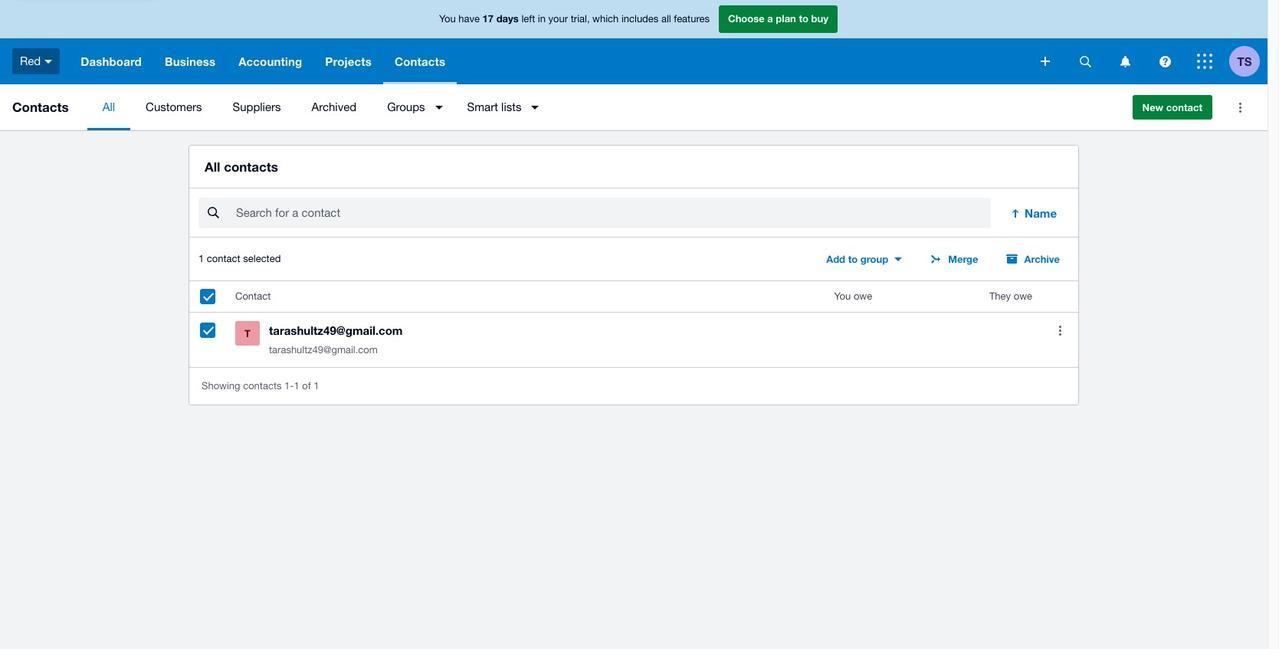 Task type: describe. For each thing, give the bounding box(es) containing it.
archived
[[312, 100, 357, 113]]

trial,
[[571, 13, 590, 25]]

1 tarashultz49@gmail.com from the top
[[269, 324, 403, 337]]

add
[[827, 253, 846, 265]]

ts
[[1238, 54, 1252, 68]]

all for all
[[102, 100, 115, 113]]

you have 17 days left in your trial, which includes all features
[[439, 12, 710, 25]]

contact list table element
[[189, 282, 1079, 367]]

all contacts
[[205, 159, 278, 175]]

archive
[[1025, 253, 1060, 265]]

they
[[990, 291, 1011, 302]]

tarashultz49@gmail.com inside tarashultz49@gmail.com tarashultz49@gmail.com
[[269, 344, 378, 356]]

contacts for all
[[224, 159, 278, 175]]

new contact button
[[1133, 95, 1213, 120]]

contacts button
[[383, 38, 457, 84]]

to inside popup button
[[848, 253, 858, 265]]

business
[[165, 54, 216, 68]]

features
[[674, 13, 710, 25]]

you owe
[[835, 291, 873, 302]]

svg image inside red popup button
[[45, 60, 52, 63]]

a
[[768, 12, 773, 25]]

choose a plan to buy
[[728, 12, 829, 25]]

1-
[[284, 380, 294, 392]]

showing
[[202, 380, 240, 392]]

customers button
[[130, 84, 217, 130]]

banner containing ts
[[0, 0, 1268, 84]]

add to group button
[[817, 247, 912, 272]]

they owe
[[990, 291, 1033, 302]]

dashboard
[[81, 54, 142, 68]]

1 vertical spatial contacts
[[12, 99, 69, 115]]

you for you owe
[[835, 291, 851, 302]]

groups
[[387, 100, 425, 113]]

business button
[[153, 38, 227, 84]]

choose
[[728, 12, 765, 25]]

t
[[245, 328, 251, 340]]

smart lists
[[467, 100, 522, 113]]

contact for new
[[1167, 101, 1203, 113]]

contacts inside contacts popup button
[[395, 54, 446, 68]]

includes
[[622, 13, 659, 25]]

2 svg image from the left
[[1120, 56, 1130, 67]]

of
[[302, 380, 311, 392]]

smart
[[467, 100, 498, 113]]

new
[[1143, 101, 1164, 113]]

accounting
[[239, 54, 302, 68]]

which
[[593, 13, 619, 25]]

your
[[549, 13, 568, 25]]

suppliers button
[[217, 84, 296, 130]]

17
[[483, 12, 494, 25]]

name button
[[1001, 198, 1069, 229]]

2 horizontal spatial svg image
[[1197, 54, 1213, 69]]

projects button
[[314, 38, 383, 84]]

have
[[459, 13, 480, 25]]



Task type: locate. For each thing, give the bounding box(es) containing it.
1
[[199, 253, 204, 265], [294, 380, 299, 392], [314, 380, 319, 392]]

add to group
[[827, 253, 889, 265]]

1 contact selected
[[199, 253, 281, 265]]

you
[[439, 13, 456, 25], [835, 291, 851, 302]]

1 horizontal spatial you
[[835, 291, 851, 302]]

1 owe from the left
[[854, 291, 873, 302]]

merge
[[948, 253, 979, 265]]

1 horizontal spatial contacts
[[395, 54, 446, 68]]

owe for you owe
[[854, 291, 873, 302]]

smart lists button
[[452, 84, 548, 130]]

ts button
[[1230, 38, 1268, 84]]

2 horizontal spatial 1
[[314, 380, 319, 392]]

dashboard link
[[69, 38, 153, 84]]

0 vertical spatial to
[[799, 12, 809, 25]]

contact
[[235, 291, 271, 302]]

all inside all button
[[102, 100, 115, 113]]

1 horizontal spatial 1
[[294, 380, 299, 392]]

group
[[861, 253, 889, 265]]

0 horizontal spatial contacts
[[12, 99, 69, 115]]

svg image
[[1197, 54, 1213, 69], [1041, 57, 1050, 66], [45, 60, 52, 63]]

1 horizontal spatial owe
[[1014, 291, 1033, 302]]

you for you have 17 days left in your trial, which includes all features
[[439, 13, 456, 25]]

customers
[[146, 100, 202, 113]]

menu containing all
[[87, 84, 1120, 130]]

to
[[799, 12, 809, 25], [848, 253, 858, 265]]

contacts
[[395, 54, 446, 68], [12, 99, 69, 115]]

0 vertical spatial tarashultz49@gmail.com
[[269, 324, 403, 337]]

days
[[497, 12, 519, 25]]

contact for 1
[[207, 253, 240, 265]]

owe
[[854, 291, 873, 302], [1014, 291, 1033, 302]]

suppliers
[[233, 100, 281, 113]]

Search for a contact field
[[235, 199, 991, 228]]

to left buy at the top right of page
[[799, 12, 809, 25]]

0 horizontal spatial you
[[439, 13, 456, 25]]

2 owe from the left
[[1014, 291, 1033, 302]]

1 vertical spatial all
[[205, 159, 220, 175]]

1 horizontal spatial svg image
[[1120, 56, 1130, 67]]

0 horizontal spatial contact
[[207, 253, 240, 265]]

1 horizontal spatial to
[[848, 253, 858, 265]]

selected
[[243, 253, 281, 265]]

tarashultz49@gmail.com
[[269, 324, 403, 337], [269, 344, 378, 356]]

svg image
[[1080, 56, 1091, 67], [1120, 56, 1130, 67], [1160, 56, 1171, 67]]

1 vertical spatial you
[[835, 291, 851, 302]]

0 vertical spatial you
[[439, 13, 456, 25]]

1 left the of
[[294, 380, 299, 392]]

banner
[[0, 0, 1268, 84]]

contacts up groups button
[[395, 54, 446, 68]]

showing contacts 1-1 of 1
[[202, 380, 319, 392]]

contact left selected
[[207, 253, 240, 265]]

name
[[1025, 206, 1057, 220]]

accounting button
[[227, 38, 314, 84]]

1 horizontal spatial contact
[[1167, 101, 1203, 113]]

3 svg image from the left
[[1160, 56, 1171, 67]]

2 tarashultz49@gmail.com from the top
[[269, 344, 378, 356]]

owe down the add to group popup button
[[854, 291, 873, 302]]

buy
[[812, 12, 829, 25]]

1 vertical spatial tarashultz49@gmail.com
[[269, 344, 378, 356]]

actions menu image
[[1225, 92, 1256, 123]]

to right add
[[848, 253, 858, 265]]

contacts down 'suppliers' 'button'
[[224, 159, 278, 175]]

0 vertical spatial all
[[102, 100, 115, 113]]

red
[[20, 54, 41, 67]]

1 right the of
[[314, 380, 319, 392]]

all down customers button
[[205, 159, 220, 175]]

owe for they owe
[[1014, 291, 1033, 302]]

all down dashboard link
[[102, 100, 115, 113]]

1 vertical spatial contacts
[[243, 380, 282, 392]]

groups button
[[372, 84, 452, 130]]

merge button
[[921, 247, 988, 272]]

2 horizontal spatial svg image
[[1160, 56, 1171, 67]]

contacts left 1-
[[243, 380, 282, 392]]

archive button
[[997, 247, 1069, 272]]

all
[[662, 13, 671, 25]]

0 horizontal spatial svg image
[[45, 60, 52, 63]]

1 left selected
[[199, 253, 204, 265]]

contacts down red popup button
[[12, 99, 69, 115]]

all for all contacts
[[205, 159, 220, 175]]

owe right 'they'
[[1014, 291, 1033, 302]]

in
[[538, 13, 546, 25]]

you left have
[[439, 13, 456, 25]]

contact right new
[[1167, 101, 1203, 113]]

1 vertical spatial contact
[[207, 253, 240, 265]]

lists
[[501, 100, 522, 113]]

0 vertical spatial contact
[[1167, 101, 1203, 113]]

0 horizontal spatial to
[[799, 12, 809, 25]]

archived button
[[296, 84, 372, 130]]

you inside contact list table element
[[835, 291, 851, 302]]

0 horizontal spatial all
[[102, 100, 115, 113]]

red button
[[0, 38, 69, 84]]

0 horizontal spatial owe
[[854, 291, 873, 302]]

all button
[[87, 84, 130, 130]]

projects
[[325, 54, 372, 68]]

0 horizontal spatial 1
[[199, 253, 204, 265]]

all
[[102, 100, 115, 113], [205, 159, 220, 175]]

you inside you have 17 days left in your trial, which includes all features
[[439, 13, 456, 25]]

1 horizontal spatial all
[[205, 159, 220, 175]]

contacts for showing
[[243, 380, 282, 392]]

0 horizontal spatial svg image
[[1080, 56, 1091, 67]]

left
[[522, 13, 535, 25]]

1 horizontal spatial svg image
[[1041, 57, 1050, 66]]

you down add
[[835, 291, 851, 302]]

contact inside button
[[1167, 101, 1203, 113]]

menu
[[87, 84, 1120, 130]]

plan
[[776, 12, 796, 25]]

contact
[[1167, 101, 1203, 113], [207, 253, 240, 265]]

1 vertical spatial to
[[848, 253, 858, 265]]

more row options image
[[1045, 315, 1076, 346]]

contacts
[[224, 159, 278, 175], [243, 380, 282, 392]]

0 vertical spatial contacts
[[395, 54, 446, 68]]

0 vertical spatial contacts
[[224, 159, 278, 175]]

1 svg image from the left
[[1080, 56, 1091, 67]]

tarashultz49@gmail.com tarashultz49@gmail.com
[[269, 324, 403, 356]]

new contact
[[1143, 101, 1203, 113]]



Task type: vqa. For each thing, say whether or not it's contained in the screenshot.
Contact
yes



